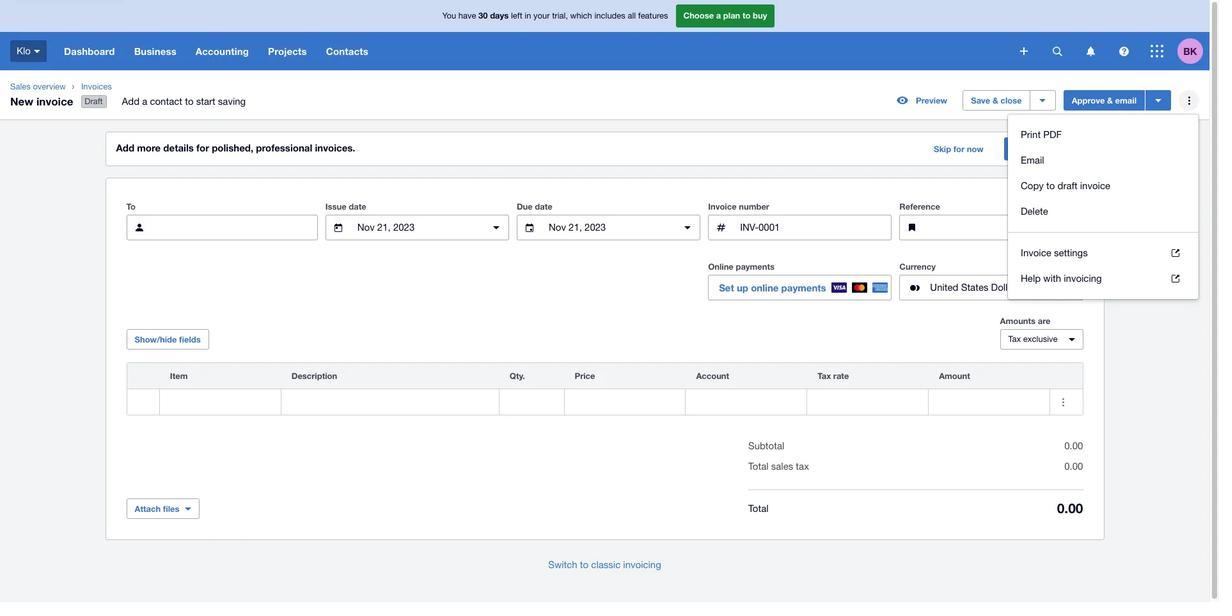 Task type: locate. For each thing, give the bounding box(es) containing it.
a left contact
[[142, 96, 147, 107]]

& inside button
[[993, 95, 999, 106]]

banner containing bk
[[0, 0, 1210, 70]]

list box containing invoice settings
[[1008, 232, 1199, 300]]

0 vertical spatial 0.00
[[1065, 441, 1084, 452]]

add a contact to start saving
[[122, 96, 246, 107]]

list box
[[1008, 115, 1199, 232], [1008, 232, 1199, 300]]

amounts
[[1000, 316, 1036, 326]]

list box containing print pdf
[[1008, 115, 1199, 232]]

online payments
[[708, 262, 775, 272]]

1 horizontal spatial a
[[716, 10, 721, 21]]

0 vertical spatial a
[[716, 10, 721, 21]]

your
[[534, 11, 550, 21]]

0 horizontal spatial for
[[196, 142, 209, 154]]

group containing print pdf
[[1008, 115, 1199, 300]]

total down subtotal
[[749, 461, 769, 472]]

approve & email button
[[1064, 90, 1145, 111]]

tax inside tax exclusive popup button
[[1009, 335, 1021, 344]]

up
[[737, 282, 749, 294]]

svg image up email at the top of page
[[1119, 46, 1129, 56]]

invoice inside list box
[[1021, 248, 1052, 259]]

more invoice options image
[[1177, 88, 1202, 113]]

tax left 'rate'
[[818, 371, 831, 381]]

svg image
[[1151, 45, 1164, 58], [1119, 46, 1129, 56], [1021, 47, 1028, 55]]

1 vertical spatial invoice
[[1081, 181, 1111, 191]]

To text field
[[157, 216, 317, 240]]

0 horizontal spatial svg image
[[34, 50, 40, 53]]

invoicing down settings
[[1064, 273, 1102, 284]]

business
[[134, 45, 177, 57]]

print pdf button
[[1008, 122, 1199, 148]]

svg image
[[1053, 46, 1062, 56], [1087, 46, 1095, 56], [34, 50, 40, 53]]

to left buy
[[743, 10, 751, 21]]

1 horizontal spatial &
[[1108, 95, 1113, 106]]

saving
[[218, 96, 246, 107]]

exclusive
[[1024, 335, 1058, 344]]

1 horizontal spatial payments
[[782, 282, 826, 294]]

for left polished, at the left of page
[[196, 142, 209, 154]]

help with invoicing link
[[1008, 266, 1199, 292]]

tax exclusive
[[1009, 335, 1058, 344]]

navigation containing dashboard
[[54, 32, 1012, 70]]

details inside button
[[1031, 144, 1057, 154]]

for
[[196, 142, 209, 154], [954, 144, 965, 154]]

2 list box from the top
[[1008, 232, 1199, 300]]

1 horizontal spatial invoice
[[1021, 248, 1052, 259]]

1 horizontal spatial invoice
[[1081, 181, 1111, 191]]

contacts
[[326, 45, 368, 57]]

1 vertical spatial invoice
[[1021, 248, 1052, 259]]

invoice for invoice settings
[[1021, 248, 1052, 259]]

Reference text field
[[931, 216, 1083, 240]]

invoice number
[[708, 202, 770, 212]]

add up email
[[1013, 144, 1029, 154]]

preview
[[916, 95, 948, 106]]

pdf
[[1044, 129, 1062, 140]]

1 & from the left
[[993, 95, 999, 106]]

date right issue
[[349, 202, 366, 212]]

1 horizontal spatial details
[[1031, 144, 1057, 154]]

0 vertical spatial tax
[[1009, 335, 1021, 344]]

1 vertical spatial 0.00
[[1065, 461, 1084, 472]]

united
[[931, 282, 959, 293]]

invoice down overview
[[36, 94, 73, 108]]

settings
[[1054, 248, 1088, 259]]

a left plan
[[716, 10, 721, 21]]

svg image up close
[[1021, 47, 1028, 55]]

Price field
[[565, 390, 686, 415]]

save & close
[[971, 95, 1022, 106]]

2 horizontal spatial svg image
[[1087, 46, 1095, 56]]

total sales tax
[[749, 461, 809, 472]]

dollar
[[991, 282, 1016, 293]]

a
[[716, 10, 721, 21], [142, 96, 147, 107]]

details down 'print pdf'
[[1031, 144, 1057, 154]]

invoice
[[36, 94, 73, 108], [1081, 181, 1111, 191]]

invoice number element
[[708, 215, 892, 241]]

to
[[743, 10, 751, 21], [185, 96, 194, 107], [1047, 181, 1055, 191], [580, 560, 589, 571]]

0 vertical spatial invoicing
[[1064, 273, 1102, 284]]

for left the now
[[954, 144, 965, 154]]

0 horizontal spatial tax
[[818, 371, 831, 381]]

contact element
[[126, 215, 318, 241]]

set up online payments button
[[708, 275, 892, 301]]

0 horizontal spatial payments
[[736, 262, 775, 272]]

you
[[442, 11, 456, 21]]

add details
[[1013, 144, 1057, 154]]

1 vertical spatial a
[[142, 96, 147, 107]]

preview button
[[889, 90, 955, 111]]

copy
[[1021, 181, 1044, 191]]

2 total from the top
[[749, 503, 769, 514]]

united states dollar button
[[900, 275, 1084, 301]]

add inside button
[[1013, 144, 1029, 154]]

online
[[751, 282, 779, 294]]

invoice up 'help'
[[1021, 248, 1052, 259]]

&
[[993, 95, 999, 106], [1108, 95, 1113, 106]]

0 horizontal spatial date
[[349, 202, 366, 212]]

Invoice number text field
[[739, 216, 891, 240]]

switch to classic invoicing button
[[538, 553, 672, 578]]

1 list box from the top
[[1008, 115, 1199, 232]]

date
[[349, 202, 366, 212], [535, 202, 553, 212]]

for inside the skip for now 'button'
[[954, 144, 965, 154]]

invoices.
[[315, 142, 355, 154]]

invoice down email button
[[1081, 181, 1111, 191]]

0 vertical spatial invoice
[[36, 94, 73, 108]]

invoice settings link
[[1008, 241, 1199, 266]]

set up online payments
[[719, 282, 826, 294]]

& inside button
[[1108, 95, 1113, 106]]

professional
[[256, 142, 312, 154]]

1 horizontal spatial date
[[535, 202, 553, 212]]

add for add more details for polished, professional invoices.
[[116, 142, 134, 154]]

2 vertical spatial 0.00
[[1057, 501, 1084, 517]]

draft
[[85, 97, 103, 106]]

tax inside the invoice line item list 'element'
[[818, 371, 831, 381]]

1 date from the left
[[349, 202, 366, 212]]

tax down amounts
[[1009, 335, 1021, 344]]

1 total from the top
[[749, 461, 769, 472]]

switch
[[548, 560, 578, 571]]

to inside banner
[[743, 10, 751, 21]]

0 vertical spatial payments
[[736, 262, 775, 272]]

a inside banner
[[716, 10, 721, 21]]

0 vertical spatial invoice
[[708, 202, 737, 212]]

show/hide fields
[[135, 335, 201, 345]]

delete
[[1021, 206, 1049, 217]]

0 horizontal spatial invoice
[[708, 202, 737, 212]]

rate
[[834, 371, 849, 381]]

item
[[170, 371, 188, 381]]

1 vertical spatial payments
[[782, 282, 826, 294]]

navigation
[[54, 32, 1012, 70]]

invoicing right classic
[[623, 560, 661, 571]]

2 horizontal spatial svg image
[[1151, 45, 1164, 58]]

0 horizontal spatial invoicing
[[623, 560, 661, 571]]

invoice inside button
[[1081, 181, 1111, 191]]

overview
[[33, 82, 66, 91]]

1 vertical spatial tax
[[818, 371, 831, 381]]

klo button
[[0, 32, 54, 70]]

to right switch
[[580, 560, 589, 571]]

add left 'more'
[[116, 142, 134, 154]]

date right due
[[535, 202, 553, 212]]

payments up online
[[736, 262, 775, 272]]

1 horizontal spatial for
[[954, 144, 965, 154]]

& left email at the top of page
[[1108, 95, 1113, 106]]

includes
[[595, 11, 626, 21]]

are
[[1038, 316, 1051, 326]]

0 horizontal spatial a
[[142, 96, 147, 107]]

add for add a contact to start saving
[[122, 96, 140, 107]]

0 horizontal spatial &
[[993, 95, 999, 106]]

svg image left bk
[[1151, 45, 1164, 58]]

0 horizontal spatial invoice
[[36, 94, 73, 108]]

a for plan
[[716, 10, 721, 21]]

& right the save
[[993, 95, 999, 106]]

choose
[[684, 10, 714, 21]]

subtotal
[[749, 441, 785, 452]]

email button
[[1008, 148, 1199, 173]]

payments
[[736, 262, 775, 272], [782, 282, 826, 294]]

projects
[[268, 45, 307, 57]]

1 vertical spatial total
[[749, 503, 769, 514]]

attach files button
[[126, 499, 199, 520]]

1 vertical spatial invoicing
[[623, 560, 661, 571]]

email
[[1116, 95, 1137, 106]]

total down the total sales tax
[[749, 503, 769, 514]]

payments right online
[[782, 282, 826, 294]]

sales overview link
[[5, 81, 71, 93]]

1 horizontal spatial svg image
[[1053, 46, 1062, 56]]

Amount field
[[929, 390, 1050, 415]]

show/hide fields button
[[126, 330, 209, 350]]

0 horizontal spatial svg image
[[1021, 47, 1028, 55]]

add more details for polished, professional invoices.
[[116, 142, 355, 154]]

2 & from the left
[[1108, 95, 1113, 106]]

delete button
[[1008, 199, 1199, 225]]

add left contact
[[122, 96, 140, 107]]

show/hide
[[135, 335, 177, 345]]

invoice line item list element
[[126, 363, 1084, 416]]

2 date from the left
[[535, 202, 553, 212]]

attach files
[[135, 504, 180, 515]]

banner
[[0, 0, 1210, 70]]

group
[[1008, 115, 1199, 300]]

1 horizontal spatial tax
[[1009, 335, 1021, 344]]

which
[[570, 11, 592, 21]]

details right 'more'
[[163, 142, 194, 154]]

more date options image
[[484, 215, 509, 241]]

0 vertical spatial total
[[749, 461, 769, 472]]

invoice left 'number'
[[708, 202, 737, 212]]

None field
[[160, 390, 281, 415]]



Task type: vqa. For each thing, say whether or not it's contained in the screenshot.
Total
yes



Task type: describe. For each thing, give the bounding box(es) containing it.
more line item options element
[[1051, 364, 1083, 389]]

projects button
[[259, 32, 317, 70]]

accounting button
[[186, 32, 259, 70]]

more
[[137, 142, 161, 154]]

bk button
[[1178, 32, 1210, 70]]

new
[[10, 94, 33, 108]]

total for total
[[749, 503, 769, 514]]

price
[[575, 371, 595, 381]]

30
[[479, 10, 488, 21]]

features
[[638, 11, 668, 21]]

bk
[[1184, 45, 1198, 57]]

attach
[[135, 504, 161, 515]]

currency
[[900, 262, 936, 272]]

switch to classic invoicing
[[548, 560, 661, 571]]

1 horizontal spatial svg image
[[1119, 46, 1129, 56]]

start
[[196, 96, 215, 107]]

dashboard link
[[54, 32, 125, 70]]

business button
[[125, 32, 186, 70]]

contacts button
[[317, 32, 378, 70]]

description
[[292, 371, 337, 381]]

fields
[[179, 335, 201, 345]]

help
[[1021, 273, 1041, 284]]

0.00 for subtotal
[[1065, 441, 1084, 452]]

number
[[739, 202, 770, 212]]

polished,
[[212, 142, 253, 154]]

dashboard
[[64, 45, 115, 57]]

help with invoicing
[[1021, 273, 1102, 284]]

navigation inside banner
[[54, 32, 1012, 70]]

trial,
[[552, 11, 568, 21]]

days
[[490, 10, 509, 21]]

now
[[967, 144, 984, 154]]

save
[[971, 95, 991, 106]]

& for close
[[993, 95, 999, 106]]

tax for tax rate
[[818, 371, 831, 381]]

currency united states dollar
[[900, 262, 1016, 293]]

left
[[511, 11, 523, 21]]

sales
[[771, 461, 794, 472]]

more line item options image
[[1051, 390, 1076, 415]]

reference
[[900, 202, 940, 212]]

none field inside the invoice line item list 'element'
[[160, 390, 281, 415]]

more date options image
[[675, 215, 701, 241]]

total for total sales tax
[[749, 461, 769, 472]]

Issue date text field
[[356, 216, 479, 240]]

classic
[[591, 560, 621, 571]]

issue date
[[326, 202, 366, 212]]

date for issue date
[[349, 202, 366, 212]]

amounts are
[[1000, 316, 1051, 326]]

close
[[1001, 95, 1022, 106]]

invoicing inside button
[[623, 560, 661, 571]]

svg image inside klo popup button
[[34, 50, 40, 53]]

tax for tax exclusive
[[1009, 335, 1021, 344]]

files
[[163, 504, 180, 515]]

due
[[517, 202, 533, 212]]

issue
[[326, 202, 347, 212]]

Inventory item text field
[[160, 390, 281, 415]]

amount
[[939, 371, 971, 381]]

draft
[[1058, 181, 1078, 191]]

& for email
[[1108, 95, 1113, 106]]

new invoice
[[10, 94, 73, 108]]

qty.
[[510, 371, 525, 381]]

a for contact
[[142, 96, 147, 107]]

print pdf
[[1021, 129, 1062, 140]]

add more details for polished, professional invoices. status
[[106, 133, 1104, 166]]

set
[[719, 282, 734, 294]]

sales
[[10, 82, 31, 91]]

invoices
[[81, 82, 112, 91]]

payments inside popup button
[[782, 282, 826, 294]]

copy to draft invoice
[[1021, 181, 1111, 191]]

tax
[[796, 461, 809, 472]]

add details button
[[1005, 138, 1066, 161]]

invoices link
[[76, 81, 256, 93]]

tax rate
[[818, 371, 849, 381]]

to left start
[[185, 96, 194, 107]]

with
[[1044, 273, 1062, 284]]

have
[[459, 11, 476, 21]]

account
[[696, 371, 730, 381]]

Quantity field
[[500, 390, 564, 415]]

states
[[961, 282, 989, 293]]

choose a plan to buy
[[684, 10, 767, 21]]

online
[[708, 262, 734, 272]]

skip for now button
[[926, 139, 992, 159]]

sales overview
[[10, 82, 66, 91]]

you have 30 days left in your trial, which includes all features
[[442, 10, 668, 21]]

1 horizontal spatial invoicing
[[1064, 273, 1102, 284]]

accounting
[[196, 45, 249, 57]]

0.00 for total sales tax
[[1065, 461, 1084, 472]]

to left draft
[[1047, 181, 1055, 191]]

skip for now
[[934, 144, 984, 154]]

buy
[[753, 10, 767, 21]]

0 horizontal spatial details
[[163, 142, 194, 154]]

add for add details
[[1013, 144, 1029, 154]]

email
[[1021, 155, 1045, 166]]

klo
[[17, 45, 31, 56]]

date for due date
[[535, 202, 553, 212]]

Due date text field
[[548, 216, 670, 240]]

to
[[126, 202, 136, 212]]

invoice for invoice number
[[708, 202, 737, 212]]

all
[[628, 11, 636, 21]]

print
[[1021, 129, 1041, 140]]



